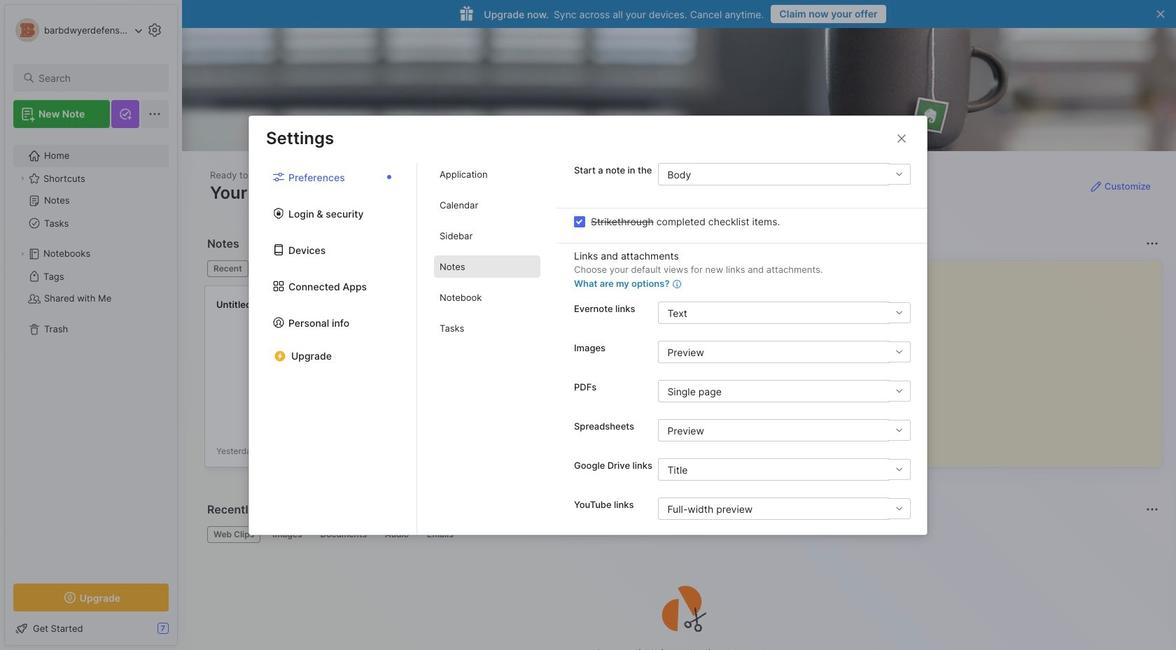 Task type: vqa. For each thing, say whether or not it's contained in the screenshot.
OR
no



Task type: locate. For each thing, give the bounding box(es) containing it.
None search field
[[39, 69, 156, 86]]

row group
[[205, 286, 457, 476]]

tree
[[5, 137, 177, 572]]

main element
[[0, 0, 182, 651]]

Select35 checkbox
[[574, 216, 586, 227]]

expand notebooks image
[[18, 250, 27, 258]]

tab
[[434, 163, 541, 186], [434, 194, 541, 216], [434, 225, 541, 247], [434, 256, 541, 278], [207, 261, 249, 277], [434, 287, 541, 309], [434, 317, 541, 340], [207, 527, 261, 544], [266, 527, 309, 544], [314, 527, 373, 544], [379, 527, 415, 544], [421, 527, 460, 544]]

Choose default view option for Evernote links field
[[659, 302, 911, 324]]

Choose default view option for Google Drive links field
[[659, 459, 911, 481]]

close image
[[894, 130, 911, 147]]

tree inside main element
[[5, 137, 177, 572]]

tab list
[[249, 163, 418, 535], [418, 163, 558, 535], [207, 527, 1157, 544]]

Choose default view option for Spreadsheets field
[[659, 420, 911, 442]]



Task type: describe. For each thing, give the bounding box(es) containing it.
Choose default view option for YouTube links field
[[659, 498, 911, 520]]

settings image
[[146, 22, 163, 39]]

Search text field
[[39, 71, 156, 85]]

Start writing… text field
[[867, 261, 1161, 456]]

Choose default view option for PDFs field
[[659, 380, 911, 403]]

Choose default view option for Images field
[[659, 341, 911, 364]]

none search field inside main element
[[39, 69, 156, 86]]

Start a new note in the body or title. field
[[659, 163, 911, 186]]



